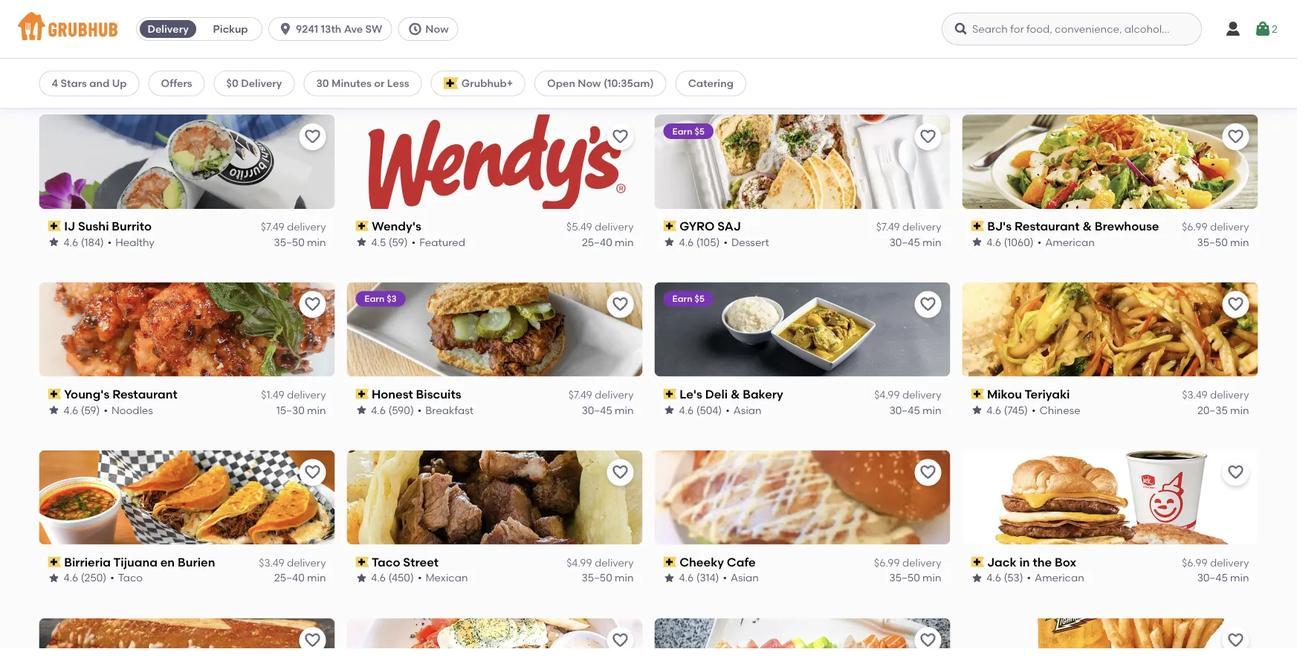 Task type: locate. For each thing, give the bounding box(es) containing it.
min for subway®
[[307, 68, 326, 80]]

burien up • vietnamese
[[735, 51, 772, 65]]

• down street
[[418, 571, 422, 584]]

$4.99 for taco street
[[567, 556, 592, 569]]

1 $5 from the top
[[695, 125, 705, 136]]

• down "saj"
[[724, 236, 728, 248]]

delivery for pho vina burien
[[903, 53, 942, 65]]

1 vertical spatial &
[[731, 387, 740, 401]]

• right (1060)
[[1038, 236, 1042, 248]]

1 vertical spatial earn $5
[[672, 293, 705, 304]]

(59) down wendy's
[[389, 236, 408, 248]]

4.6 for bj's restaurant & brewhouse
[[987, 236, 1002, 248]]

2 horizontal spatial $5.49
[[874, 53, 900, 65]]

$5
[[695, 125, 705, 136], [695, 293, 705, 304]]

• asian for deli
[[726, 404, 762, 416]]

• american for &
[[1038, 236, 1095, 248]]

ij sushi burrito logo image
[[39, 114, 335, 209]]

now
[[425, 23, 449, 35], [578, 77, 601, 90]]

4.6 down the pho
[[679, 68, 694, 80]]

earn down '4.6 (105)' on the top right
[[672, 293, 693, 304]]

4.6 for jack in the box
[[987, 571, 1002, 584]]

1 vertical spatial $4.99 delivery
[[567, 556, 634, 569]]

0 vertical spatial american
[[1046, 236, 1095, 248]]

star icon image
[[48, 68, 60, 80], [356, 68, 368, 80], [664, 68, 675, 80], [48, 236, 60, 248], [356, 236, 368, 248], [664, 236, 675, 248], [971, 236, 983, 248], [48, 404, 60, 416], [356, 404, 368, 416], [664, 404, 675, 416], [971, 404, 983, 416], [48, 572, 60, 584], [356, 572, 368, 584], [664, 572, 675, 584], [971, 572, 983, 584]]

(250)
[[81, 571, 107, 584]]

min for jack in the box
[[1231, 571, 1249, 584]]

subscription pass image
[[48, 53, 61, 63], [356, 53, 369, 63], [664, 53, 677, 63], [48, 221, 61, 231], [971, 221, 984, 231], [356, 389, 369, 399], [664, 389, 677, 399], [48, 557, 61, 567]]

• for mikou teriyaki
[[1032, 404, 1036, 416]]

breakfast for biscuits
[[426, 404, 474, 416]]

(220)
[[81, 68, 106, 80]]

save this restaurant image for young's restaurant logo
[[304, 296, 322, 314]]

• right (81)
[[409, 68, 413, 80]]

2 earn $5 from the top
[[672, 293, 705, 304]]

1 horizontal spatial $4.99 delivery
[[874, 388, 942, 401]]

young's restaurant
[[64, 387, 178, 401]]

asian for cafe
[[731, 571, 759, 584]]

svg image
[[1224, 20, 1242, 38], [954, 22, 969, 36]]

$3.49 delivery for mikou teriyaki
[[1182, 388, 1249, 401]]

now up retail in the left top of the page
[[425, 23, 449, 35]]

taco
[[372, 555, 401, 569], [118, 571, 143, 584]]

american down bj's restaurant & brewhouse
[[1046, 236, 1095, 248]]

save this restaurant button for bento world sushi & teriyaki logo
[[915, 627, 942, 649]]

earn
[[672, 125, 693, 136], [365, 293, 385, 304], [672, 293, 693, 304]]

25–40 min for wendy's
[[582, 236, 634, 248]]

le's deli & bakery
[[680, 387, 783, 401]]

• for jack in the box
[[1027, 571, 1031, 584]]

4.6 down mikou
[[987, 404, 1002, 416]]

& for bakery
[[731, 387, 740, 401]]

0 horizontal spatial burien
[[178, 555, 215, 569]]

1 horizontal spatial $4.99
[[874, 388, 900, 401]]

1 vertical spatial $4.99
[[567, 556, 592, 569]]

•
[[110, 68, 114, 80], [409, 68, 413, 80], [725, 68, 729, 80], [108, 236, 112, 248], [412, 236, 416, 248], [724, 236, 728, 248], [1038, 236, 1042, 248], [104, 404, 108, 416], [418, 404, 422, 416], [726, 404, 730, 416], [1032, 404, 1036, 416], [110, 571, 114, 584], [418, 571, 422, 584], [723, 571, 727, 584], [1027, 571, 1031, 584]]

• healthy
[[108, 236, 155, 248]]

svg image inside 9241 13th ave sw button
[[278, 22, 293, 36]]

save this restaurant image
[[304, 128, 322, 146], [1227, 128, 1245, 146], [611, 296, 629, 314], [304, 464, 322, 481], [611, 464, 629, 481], [611, 632, 629, 649]]

subscription pass image left birrieria
[[48, 557, 61, 567]]

1 horizontal spatial $7.49
[[569, 388, 592, 401]]

delivery up sandwich
[[148, 23, 189, 35]]

brewhouse
[[1095, 219, 1159, 233]]

1 vertical spatial 25–40
[[274, 571, 305, 584]]

subscription pass image up 4
[[48, 53, 61, 63]]

subscription pass image left the pho
[[664, 53, 677, 63]]

• down pho vina burien
[[725, 68, 729, 80]]

subscription pass image left wendy's
[[356, 221, 369, 231]]

sw
[[365, 23, 382, 35]]

honest
[[372, 387, 413, 401]]

less
[[387, 77, 409, 90]]

1 vertical spatial breakfast
[[426, 404, 474, 416]]

$4.99
[[874, 388, 900, 401], [567, 556, 592, 569]]

panera bread logo image
[[39, 618, 335, 649]]

4.6 down the ij
[[64, 236, 78, 248]]

0 horizontal spatial $5.49
[[259, 53, 284, 65]]

subscription pass image left jack in the bottom of the page
[[971, 557, 984, 567]]

4.6 down bj's
[[987, 236, 1002, 248]]

svg image inside 2 button
[[1254, 20, 1272, 38]]

1 vertical spatial restaurant
[[112, 387, 178, 401]]

0 horizontal spatial restaurant
[[112, 387, 178, 401]]

1 horizontal spatial $5.49
[[567, 221, 592, 233]]

0 vertical spatial earn $5
[[672, 125, 705, 136]]

4.6
[[64, 68, 78, 80], [371, 68, 386, 80], [679, 68, 694, 80], [64, 236, 78, 248], [679, 236, 694, 248], [987, 236, 1002, 248], [64, 404, 78, 416], [371, 404, 386, 416], [679, 404, 694, 416], [987, 404, 1002, 416], [64, 571, 78, 584], [371, 571, 386, 584], [679, 571, 694, 584], [987, 571, 1002, 584]]

taco street
[[372, 555, 439, 569]]

jucivana
[[987, 51, 1042, 65]]

taco street logo image
[[347, 450, 643, 545]]

save this restaurant button for cheeky cafe logo
[[915, 459, 942, 486]]

$1.49
[[261, 388, 284, 401]]

2 horizontal spatial $7.49 delivery
[[876, 221, 942, 233]]

delivery button
[[137, 17, 199, 41]]

• down mikou teriyaki
[[1032, 404, 1036, 416]]

subscription pass image left honest
[[356, 389, 369, 399]]

• american down bj's restaurant & brewhouse
[[1038, 236, 1095, 248]]

biscuits
[[416, 387, 462, 401]]

0 horizontal spatial 25–40
[[274, 571, 305, 584]]

$0 delivery
[[226, 77, 282, 90]]

open
[[547, 77, 575, 90]]

star icon image for le's deli & bakery
[[664, 404, 675, 416]]

• american down box
[[1027, 571, 1085, 584]]

svg image for 2
[[1254, 20, 1272, 38]]

0 horizontal spatial $7.49
[[261, 221, 284, 233]]

• breakfast down the biscuits
[[418, 404, 474, 416]]

0 horizontal spatial delivery
[[148, 23, 189, 35]]

0 vertical spatial 25–40 min
[[582, 236, 634, 248]]

0 vertical spatial burien
[[735, 51, 772, 65]]

4.6 for young's restaurant
[[64, 404, 78, 416]]

taco down tijuana
[[118, 571, 143, 584]]

star icon image left 4.6 (450)
[[356, 572, 368, 584]]

• taco
[[110, 571, 143, 584]]

• asian down le's deli & bakery
[[726, 404, 762, 416]]

1 vertical spatial now
[[578, 77, 601, 90]]

grubhub+
[[462, 77, 513, 90]]

2 $5 from the top
[[695, 293, 705, 304]]

$3.49
[[1182, 388, 1208, 401], [259, 556, 284, 569]]

breakfast down the biscuits
[[426, 404, 474, 416]]

& right deli
[[731, 387, 740, 401]]

subscription pass image left taco street
[[356, 557, 369, 567]]

4.6 (53)
[[987, 571, 1024, 584]]

9241 13th ave sw
[[296, 23, 382, 35]]

1 horizontal spatial svg image
[[1224, 20, 1242, 38]]

2 horizontal spatial svg image
[[1254, 20, 1272, 38]]

great american diner bar logo image
[[347, 618, 643, 649]]

bakery
[[743, 387, 783, 401]]

0 horizontal spatial now
[[425, 23, 449, 35]]

0 horizontal spatial (59)
[[81, 404, 100, 416]]

4.6 down le's
[[679, 404, 694, 416]]

cheeky
[[680, 555, 724, 569]]

• right (53) at the bottom right
[[1027, 571, 1031, 584]]

30 minutes or less
[[316, 77, 409, 90]]

subscription pass image for wendy's
[[356, 221, 369, 231]]

0 vertical spatial • breakfast
[[409, 68, 465, 80]]

1 horizontal spatial $7.49 delivery
[[569, 388, 634, 401]]

earn down "catering"
[[672, 125, 693, 136]]

star icon image left 4.6 (59)
[[48, 404, 60, 416]]

• down honest biscuits
[[418, 404, 422, 416]]

1 horizontal spatial burien
[[735, 51, 772, 65]]

0 horizontal spatial $3.49 delivery
[[259, 556, 326, 569]]

0 vertical spatial restaurant
[[1015, 219, 1080, 233]]

subscription pass image up 30 minutes or less
[[356, 53, 369, 63]]

bj's restaurant & brewhouse logo image
[[962, 114, 1258, 209]]

1 horizontal spatial $3.49
[[1182, 388, 1208, 401]]

0 vertical spatial 25–40
[[582, 236, 612, 248]]

star icon image left the 4.5
[[356, 236, 368, 248]]

breakfast down retail in the left top of the page
[[417, 68, 465, 80]]

1 horizontal spatial (59)
[[389, 236, 408, 248]]

0 horizontal spatial &
[[731, 387, 740, 401]]

4.6 down "gyro"
[[679, 236, 694, 248]]

honest biscuits
[[372, 387, 462, 401]]

svg image
[[1254, 20, 1272, 38], [278, 22, 293, 36], [408, 22, 422, 36]]

0 horizontal spatial $4.99
[[567, 556, 592, 569]]

0 vertical spatial asian
[[734, 404, 762, 416]]

star icon image left 4.6 (745)
[[971, 404, 983, 416]]

star icon image left 4.6 (590) on the bottom
[[356, 404, 368, 416]]

subscription pass image left young's
[[48, 389, 61, 399]]

4.6 left (450)
[[371, 571, 386, 584]]

catering
[[688, 77, 734, 90]]

min for mikou teriyaki
[[1231, 404, 1249, 416]]

1 horizontal spatial $5.49 delivery
[[567, 221, 634, 233]]

4.6 left (250)
[[64, 571, 78, 584]]

(59) down young's
[[81, 404, 100, 416]]

1 vertical spatial • breakfast
[[418, 404, 474, 416]]

1 horizontal spatial $3.49 delivery
[[1182, 388, 1249, 401]]

• for le's deli & bakery
[[726, 404, 730, 416]]

1 vertical spatial (59)
[[81, 404, 100, 416]]

4.6 down jack in the bottom of the page
[[987, 571, 1002, 584]]

(59)
[[389, 236, 408, 248], [81, 404, 100, 416]]

• breakfast down retail in the left top of the page
[[409, 68, 465, 80]]

0 vertical spatial $5
[[695, 125, 705, 136]]

1 earn $5 from the top
[[672, 125, 705, 136]]

star icon image left 4.6 (1060)
[[971, 236, 983, 248]]

restaurant for young's
[[112, 387, 178, 401]]

mikou teriyaki logo image
[[962, 282, 1258, 377]]

subscription pass image left mikou
[[971, 389, 984, 399]]

(10:35am)
[[604, 77, 654, 90]]

taco up 4.6 (450)
[[372, 555, 401, 569]]

star icon image left the stars
[[48, 68, 60, 80]]

& left brewhouse
[[1083, 219, 1092, 233]]

0 vertical spatial $3.49
[[1182, 388, 1208, 401]]

earn $5 down '4.6 (105)' on the top right
[[672, 293, 705, 304]]

subscription pass image left bj's
[[971, 221, 984, 231]]

american
[[1046, 236, 1095, 248], [1035, 571, 1085, 584]]

0 vertical spatial now
[[425, 23, 449, 35]]

min for pressed retail
[[615, 68, 634, 80]]

0 vertical spatial &
[[1083, 219, 1092, 233]]

subscription pass image for ij sushi burrito
[[48, 221, 61, 231]]

2 horizontal spatial $5.49 delivery
[[874, 53, 942, 65]]

star icon image for honest biscuits
[[356, 404, 368, 416]]

burien
[[735, 51, 772, 65], [178, 555, 215, 569]]

&
[[1083, 219, 1092, 233], [731, 387, 740, 401]]

• down wendy's
[[412, 236, 416, 248]]

delivery
[[148, 23, 189, 35], [241, 77, 282, 90]]

kfc logo image
[[962, 618, 1258, 649]]

delivery for jack in the box
[[1210, 556, 1249, 569]]

young's
[[64, 387, 110, 401]]

proceed to checkout
[[979, 442, 1087, 455]]

jack in the box logo image
[[962, 450, 1258, 545]]

0 vertical spatial $4.99 delivery
[[874, 388, 942, 401]]

0 horizontal spatial svg image
[[278, 22, 293, 36]]

star icon image for bj's restaurant & brewhouse
[[971, 236, 983, 248]]

$6.99 delivery for jack in the box
[[1182, 556, 1249, 569]]

$5.49 for subway®
[[259, 53, 284, 65]]

$7.49
[[261, 221, 284, 233], [876, 221, 900, 233], [569, 388, 592, 401]]

• right 'and'
[[110, 68, 114, 80]]

(1060)
[[1004, 236, 1034, 248]]

bj's
[[987, 219, 1012, 233]]

earn $5 down "catering"
[[672, 125, 705, 136]]

save this restaurant button for birrieria tijuana en burien logo
[[299, 459, 326, 486]]

subscription pass image left cheeky
[[664, 557, 677, 567]]

min for wendy's
[[615, 236, 634, 248]]

1 vertical spatial • asian
[[723, 571, 759, 584]]

• down le's deli & bakery
[[726, 404, 730, 416]]

to
[[1024, 442, 1035, 455]]

0 horizontal spatial 25–40 min
[[274, 571, 326, 584]]

1 vertical spatial $3.49 delivery
[[259, 556, 326, 569]]

• american
[[1038, 236, 1095, 248], [1027, 571, 1085, 584]]

star icon image for mikou teriyaki
[[971, 404, 983, 416]]

star icon image left 4.6 (184)
[[48, 236, 60, 248]]

0 vertical spatial breakfast
[[417, 68, 465, 80]]

earn $3
[[365, 293, 397, 304]]

save this restaurant image for panera bread logo
[[304, 632, 322, 649]]

• right (250)
[[110, 571, 114, 584]]

now inside now button
[[425, 23, 449, 35]]

save this restaurant image for cheeky cafe logo
[[919, 464, 937, 481]]

0 vertical spatial $3.49 delivery
[[1182, 388, 1249, 401]]

• dessert
[[724, 236, 769, 248]]

le's
[[680, 387, 702, 401]]

• for gyro saj
[[724, 236, 728, 248]]

$4.99 delivery
[[874, 388, 942, 401], [567, 556, 634, 569]]

35–50 for subway®
[[274, 68, 305, 80]]

american down box
[[1035, 571, 1085, 584]]

save this restaurant button for wendy's logo
[[607, 123, 634, 150]]

subscription pass image left le's
[[664, 389, 677, 399]]

proceed
[[979, 442, 1022, 455]]

subscription pass image left jucivana
[[971, 53, 984, 63]]

1 horizontal spatial &
[[1083, 219, 1092, 233]]

save this restaurant button for mikou teriyaki logo
[[1223, 291, 1249, 318]]

0 horizontal spatial taco
[[118, 571, 143, 584]]

1 vertical spatial • american
[[1027, 571, 1085, 584]]

svg image for now
[[408, 22, 422, 36]]

• down young's restaurant
[[104, 404, 108, 416]]

• breakfast
[[409, 68, 465, 80], [418, 404, 474, 416]]

35–50
[[274, 68, 305, 80], [582, 68, 612, 80], [274, 236, 305, 248], [1197, 236, 1228, 248], [582, 571, 612, 584], [890, 571, 920, 584]]

star icon image left 4.6 (250)
[[48, 572, 60, 584]]

• asian down cafe
[[723, 571, 759, 584]]

0 vertical spatial (59)
[[389, 236, 408, 248]]

$5 down '4.6 (105)' on the top right
[[695, 293, 705, 304]]

vina
[[705, 51, 732, 65]]

4.6 (105)
[[679, 236, 720, 248]]

0 vertical spatial • asian
[[726, 404, 762, 416]]

le's deli & bakery logo image
[[655, 282, 951, 377]]

$6.99 for pressed retail
[[567, 53, 592, 65]]

$7.49 delivery
[[261, 221, 326, 233], [876, 221, 942, 233], [569, 388, 634, 401]]

subscription pass image
[[971, 53, 984, 63], [356, 221, 369, 231], [664, 221, 677, 231], [48, 389, 61, 399], [971, 389, 984, 399], [356, 557, 369, 567], [664, 557, 677, 567], [971, 557, 984, 567]]

4.6 down young's
[[64, 404, 78, 416]]

subway®
[[64, 51, 122, 65]]

$6.99 delivery for pressed retail
[[567, 53, 634, 65]]

4.6 (81)
[[371, 68, 406, 80]]

4.6 (450)
[[371, 571, 414, 584]]

35–50 for ij sushi burrito
[[274, 236, 305, 248]]

4.6 right 4
[[64, 68, 78, 80]]

0 horizontal spatial $3.49
[[259, 556, 284, 569]]

save this restaurant button for bj's restaurant & brewhouse logo
[[1223, 123, 1249, 150]]

4.6 left (81)
[[371, 68, 386, 80]]

0 horizontal spatial $4.99 delivery
[[567, 556, 634, 569]]

0 vertical spatial taco
[[372, 555, 401, 569]]

1 horizontal spatial svg image
[[408, 22, 422, 36]]

burien right "en"
[[178, 555, 215, 569]]

• for taco street
[[418, 571, 422, 584]]

earn left $3
[[365, 293, 385, 304]]

$6.99 delivery for bj's restaurant & brewhouse
[[1182, 221, 1249, 233]]

• sandwich
[[110, 68, 167, 80]]

birrieria
[[64, 555, 111, 569]]

subscription pass image for jack in the box
[[971, 557, 984, 567]]

0 vertical spatial $4.99
[[874, 388, 900, 401]]

subscription pass image left "gyro"
[[664, 221, 677, 231]]

30–45
[[890, 236, 920, 248], [582, 404, 612, 416], [890, 404, 920, 416], [1197, 571, 1228, 584]]

star icon image left or at the top left of page
[[356, 68, 368, 80]]

1 horizontal spatial 25–40 min
[[582, 236, 634, 248]]

• breakfast for retail
[[409, 68, 465, 80]]

subscription pass image for young's restaurant
[[48, 389, 61, 399]]

delivery right $0
[[241, 77, 282, 90]]

0 vertical spatial delivery
[[148, 23, 189, 35]]

1 vertical spatial $5
[[695, 293, 705, 304]]

$5.49 delivery for wendy's
[[567, 221, 634, 233]]

1 vertical spatial 25–40 min
[[274, 571, 326, 584]]

$5.49 delivery
[[259, 53, 326, 65], [874, 53, 942, 65], [567, 221, 634, 233]]

• for birrieria tijuana en burien
[[110, 571, 114, 584]]

asian down bakery in the right bottom of the page
[[734, 404, 762, 416]]

$5 down "catering"
[[695, 125, 705, 136]]

4.6 (250)
[[64, 571, 107, 584]]

0 vertical spatial • american
[[1038, 236, 1095, 248]]

• down ij sushi burrito
[[108, 236, 112, 248]]

• american for the
[[1027, 571, 1085, 584]]

• right (314) on the bottom of the page
[[723, 571, 727, 584]]

star icon image left 4.6 (314)
[[664, 572, 675, 584]]

star icon image left 4.6 (504)
[[664, 404, 675, 416]]

restaurant up (1060)
[[1015, 219, 1080, 233]]

delivery for cheeky cafe
[[903, 556, 942, 569]]

asian
[[734, 404, 762, 416], [731, 571, 759, 584]]

in
[[1020, 555, 1030, 569]]

pressed retail
[[372, 51, 455, 65]]

save this restaurant image
[[611, 128, 629, 146], [919, 128, 937, 146], [304, 296, 322, 314], [919, 296, 937, 314], [1227, 296, 1245, 314], [919, 464, 937, 481], [1227, 464, 1245, 481], [304, 632, 322, 649], [919, 632, 937, 649], [1227, 632, 1245, 649]]

wendy's
[[372, 219, 421, 233]]

svg image inside now button
[[408, 22, 422, 36]]

1 horizontal spatial restaurant
[[1015, 219, 1080, 233]]

star icon image left 4.6 (53) at the bottom of page
[[971, 572, 983, 584]]

35–50 min for pressed retail
[[582, 68, 634, 80]]

• asian for cafe
[[723, 571, 759, 584]]

asian for deli
[[734, 404, 762, 416]]

2 horizontal spatial $7.49
[[876, 221, 900, 233]]

restaurant up noodles
[[112, 387, 178, 401]]

minutes
[[332, 77, 372, 90]]

1 vertical spatial american
[[1035, 571, 1085, 584]]

$6.99 delivery for cheeky cafe
[[874, 556, 942, 569]]

subscription pass image for le's deli & bakery
[[664, 389, 677, 399]]

4.6 down honest
[[371, 404, 386, 416]]

subscription pass image left the ij
[[48, 221, 61, 231]]

star icon image for jack in the box
[[971, 572, 983, 584]]

bento world sushi & teriyaki logo image
[[655, 618, 951, 649]]

0 horizontal spatial $7.49 delivery
[[261, 221, 326, 233]]

4.6 for subway®
[[64, 68, 78, 80]]

30–45 for gyro saj
[[890, 236, 920, 248]]

$6.99 for cheeky cafe
[[874, 556, 900, 569]]

pickup
[[213, 23, 248, 35]]

$1.49 delivery
[[261, 388, 326, 401]]

young's restaurant logo image
[[39, 282, 335, 377]]

breakfast for retail
[[417, 68, 465, 80]]

1 vertical spatial delivery
[[241, 77, 282, 90]]

30–45 min
[[890, 236, 942, 248], [582, 404, 634, 416], [890, 404, 942, 416], [1197, 571, 1249, 584]]

min for gyro saj
[[923, 236, 942, 248]]

0 horizontal spatial $5.49 delivery
[[259, 53, 326, 65]]

min
[[307, 68, 326, 80], [615, 68, 634, 80], [307, 236, 326, 248], [615, 236, 634, 248], [923, 236, 942, 248], [1231, 236, 1249, 248], [307, 404, 326, 416], [615, 404, 634, 416], [923, 404, 942, 416], [1231, 404, 1249, 416], [307, 571, 326, 584], [615, 571, 634, 584], [923, 571, 942, 584], [1231, 571, 1249, 584]]

Search for food, convenience, alcohol... search field
[[942, 13, 1202, 45]]

cafe
[[727, 555, 756, 569]]

asian down cafe
[[731, 571, 759, 584]]

subscription pass image for birrieria tijuana en burien
[[48, 557, 61, 567]]

1 vertical spatial $3.49
[[259, 556, 284, 569]]

(504)
[[696, 404, 722, 416]]

now right open
[[578, 77, 601, 90]]

1 vertical spatial asian
[[731, 571, 759, 584]]

gyro saj logo image
[[655, 114, 951, 209]]

star icon image left '4.6 (105)' on the top right
[[664, 236, 675, 248]]

4.6 left (314) on the bottom of the page
[[679, 571, 694, 584]]

1 horizontal spatial 25–40
[[582, 236, 612, 248]]

30–45 for jack in the box
[[1197, 571, 1228, 584]]

american for &
[[1046, 236, 1095, 248]]

subscription pass image for taco street
[[356, 557, 369, 567]]



Task type: vqa. For each thing, say whether or not it's contained in the screenshot.
$3.49 for Mikou Teriyaki
yes



Task type: describe. For each thing, give the bounding box(es) containing it.
4.6 (59)
[[64, 404, 100, 416]]

(59) for young's restaurant
[[81, 404, 100, 416]]

star icon image for young's restaurant
[[48, 404, 60, 416]]

35–50 min for subway®
[[274, 68, 326, 80]]

noodles
[[112, 404, 153, 416]]

4.6 (314)
[[679, 571, 719, 584]]

save this restaurant image for jack in the box logo
[[1227, 464, 1245, 481]]

stars
[[61, 77, 87, 90]]

min for birrieria tijuana en burien
[[307, 571, 326, 584]]

save this restaurant image for bj's restaurant & brewhouse
[[1227, 128, 1245, 146]]

$5.49 for wendy's
[[567, 221, 592, 233]]

30–45 for honest biscuits
[[582, 404, 612, 416]]

delivery for ij sushi burrito
[[287, 221, 326, 233]]

(745)
[[1004, 404, 1028, 416]]

star icon image for subway®
[[48, 68, 60, 80]]

proceed to checkout button
[[933, 435, 1132, 462]]

1 horizontal spatial now
[[578, 77, 601, 90]]

birrieria tijuana en burien logo image
[[39, 450, 335, 545]]

• for subway®
[[110, 68, 114, 80]]

4.6 (745)
[[987, 404, 1028, 416]]

4.6 (226)
[[679, 68, 721, 80]]

min for bj's restaurant & brewhouse
[[1231, 236, 1249, 248]]

9241 13th ave sw button
[[268, 17, 398, 41]]

dessert
[[732, 236, 769, 248]]

$4.99 for le's deli & bakery
[[874, 388, 900, 401]]

4.6 (220)
[[64, 68, 106, 80]]

earn $5 for gyro
[[672, 125, 705, 136]]

main navigation navigation
[[0, 0, 1297, 59]]

35–50 for cheeky cafe
[[890, 571, 920, 584]]

1 horizontal spatial taco
[[372, 555, 401, 569]]

pickup button
[[199, 17, 262, 41]]

(590)
[[389, 404, 414, 416]]

subscription pass image for jucivana
[[971, 53, 984, 63]]

earn for honest biscuits
[[365, 293, 385, 304]]

subscription pass image for bj's restaurant & brewhouse
[[971, 221, 984, 231]]

$5 for gyro
[[695, 125, 705, 136]]

$3.49 for mikou teriyaki
[[1182, 388, 1208, 401]]

4.6 for ij sushi burrito
[[64, 236, 78, 248]]

star icon image for birrieria tijuana en burien
[[48, 572, 60, 584]]

• vietnamese
[[725, 68, 793, 80]]

subscription pass image for honest biscuits
[[356, 389, 369, 399]]

35–50 min for taco street
[[582, 571, 634, 584]]

subscription pass image for gyro saj
[[664, 221, 677, 231]]

bj's restaurant & brewhouse
[[987, 219, 1159, 233]]

pressed
[[372, 51, 418, 65]]

now button
[[398, 17, 464, 41]]

25–40 for birrieria tijuana en burien
[[274, 571, 305, 584]]

checkout
[[1037, 442, 1087, 455]]

25–40 for wendy's
[[582, 236, 612, 248]]

$3
[[387, 293, 397, 304]]

star icon image left 4.6 (226)
[[664, 68, 675, 80]]

$5 for le's
[[695, 293, 705, 304]]

(184)
[[81, 236, 104, 248]]

mexican
[[426, 571, 468, 584]]

4.5
[[371, 236, 386, 248]]

$6.99 delivery for jucivana
[[1182, 53, 1249, 65]]

(450)
[[389, 571, 414, 584]]

$5.49 delivery for subway®
[[259, 53, 326, 65]]

star icon image for cheeky cafe
[[664, 572, 675, 584]]

2 button
[[1254, 16, 1278, 42]]

save this restaurant image for mikou teriyaki logo
[[1227, 296, 1245, 314]]

subscription pass image for pressed retail
[[356, 53, 369, 63]]

earn for gyro saj
[[672, 125, 693, 136]]

gyro saj
[[680, 219, 741, 233]]

4
[[52, 77, 58, 90]]

subscription pass image for cheeky cafe
[[664, 557, 677, 567]]

4.6 for pressed retail
[[371, 68, 386, 80]]

$7.49 for ij sushi burrito
[[261, 221, 284, 233]]

delivery for jucivana
[[1210, 53, 1249, 65]]

$6.99 for bj's restaurant & brewhouse
[[1182, 221, 1208, 233]]

birrieria tijuana en burien
[[64, 555, 215, 569]]

jack
[[987, 555, 1017, 569]]

delivery for birrieria tijuana en burien
[[287, 556, 326, 569]]

svg image for 9241 13th ave sw
[[278, 22, 293, 36]]

1 horizontal spatial delivery
[[241, 77, 282, 90]]

honest biscuits logo image
[[347, 282, 643, 377]]

min for cheeky cafe
[[923, 571, 942, 584]]

30–45 min for honest biscuits
[[582, 404, 634, 416]]

pho
[[680, 51, 702, 65]]

(81)
[[389, 68, 406, 80]]

earn for le's deli & bakery
[[672, 293, 693, 304]]

ij sushi burrito
[[64, 219, 152, 233]]

$3.49 delivery for birrieria tijuana en burien
[[259, 556, 326, 569]]

13th
[[321, 23, 342, 35]]

min for honest biscuits
[[615, 404, 634, 416]]

save this restaurant button for young's restaurant logo
[[299, 291, 326, 318]]

(105)
[[696, 236, 720, 248]]

15–30 min
[[276, 404, 326, 416]]

healthy
[[115, 236, 155, 248]]

(53)
[[1004, 571, 1024, 584]]

4 stars and up
[[52, 77, 127, 90]]

(226)
[[696, 68, 721, 80]]

subscription pass image for pho vina burien
[[664, 53, 677, 63]]

4.6 for honest biscuits
[[371, 404, 386, 416]]

delivery for mikou teriyaki
[[1210, 388, 1249, 401]]

chinese
[[1040, 404, 1081, 416]]

30–45 min for le's deli & bakery
[[890, 404, 942, 416]]

deli
[[705, 387, 728, 401]]

delivery for bj's restaurant & brewhouse
[[1210, 221, 1249, 233]]

35–50 min for ij sushi burrito
[[274, 236, 326, 248]]

delivery for pressed retail
[[595, 53, 634, 65]]

retail
[[421, 51, 455, 65]]

star icon image for pressed retail
[[356, 68, 368, 80]]

star icon image for ij sushi burrito
[[48, 236, 60, 248]]

4.6 (590)
[[371, 404, 414, 416]]

• for pressed retail
[[409, 68, 413, 80]]

$6.99 for jucivana
[[1182, 53, 1208, 65]]

$4.99 delivery for le's deli & bakery
[[874, 388, 942, 401]]

4.5 (59)
[[371, 236, 408, 248]]

$0
[[226, 77, 239, 90]]

ave
[[344, 23, 363, 35]]

0 horizontal spatial svg image
[[954, 22, 969, 36]]

min for le's deli & bakery
[[923, 404, 942, 416]]

$5.49 delivery for pho vina burien
[[874, 53, 942, 65]]

30–45 for le's deli & bakery
[[890, 404, 920, 416]]

cheeky cafe logo image
[[655, 450, 951, 545]]

35–50 for taco street
[[582, 571, 612, 584]]

save this restaurant button for panera bread logo
[[299, 627, 326, 649]]

• for honest biscuits
[[418, 404, 422, 416]]

save this restaurant button for ij sushi burrito logo
[[299, 123, 326, 150]]

featured
[[419, 236, 465, 248]]

20–35
[[1198, 404, 1228, 416]]

save this restaurant image for wendy's logo
[[611, 128, 629, 146]]

$7.49 for gyro saj
[[876, 221, 900, 233]]

burrito
[[112, 219, 152, 233]]

grubhub plus flag logo image
[[444, 77, 459, 89]]

4.6 (1060)
[[987, 236, 1034, 248]]

30–45 min for gyro saj
[[890, 236, 942, 248]]

save this restaurant button for jack in the box logo
[[1223, 459, 1249, 486]]

pho vina burien
[[680, 51, 772, 65]]

sandwich
[[118, 68, 167, 80]]

20–35 min
[[1198, 404, 1249, 416]]

box
[[1055, 555, 1077, 569]]

mikou teriyaki
[[987, 387, 1070, 401]]

the
[[1033, 555, 1052, 569]]

sushi
[[78, 219, 109, 233]]

and
[[89, 77, 110, 90]]

delivery inside delivery button
[[148, 23, 189, 35]]

• featured
[[412, 236, 465, 248]]

$7.49 for honest biscuits
[[569, 388, 592, 401]]

mikou
[[987, 387, 1022, 401]]

$7.49 delivery for gyro saj
[[876, 221, 942, 233]]

$3.49 for birrieria tijuana en burien
[[259, 556, 284, 569]]

9241
[[296, 23, 318, 35]]

offers
[[161, 77, 192, 90]]

save this restaurant image for taco street
[[611, 464, 629, 481]]

en
[[160, 555, 175, 569]]

earn $5 for le's
[[672, 293, 705, 304]]

star icon image for gyro saj
[[664, 236, 675, 248]]

4.6 for cheeky cafe
[[679, 571, 694, 584]]

15–30
[[276, 404, 305, 416]]

4.6 for gyro saj
[[679, 236, 694, 248]]

1 vertical spatial taco
[[118, 571, 143, 584]]

wendy's logo image
[[347, 114, 643, 209]]

2
[[1272, 23, 1278, 35]]

1 vertical spatial burien
[[178, 555, 215, 569]]

vietnamese
[[733, 68, 793, 80]]

4.6 (504)
[[679, 404, 722, 416]]

street
[[403, 555, 439, 569]]



